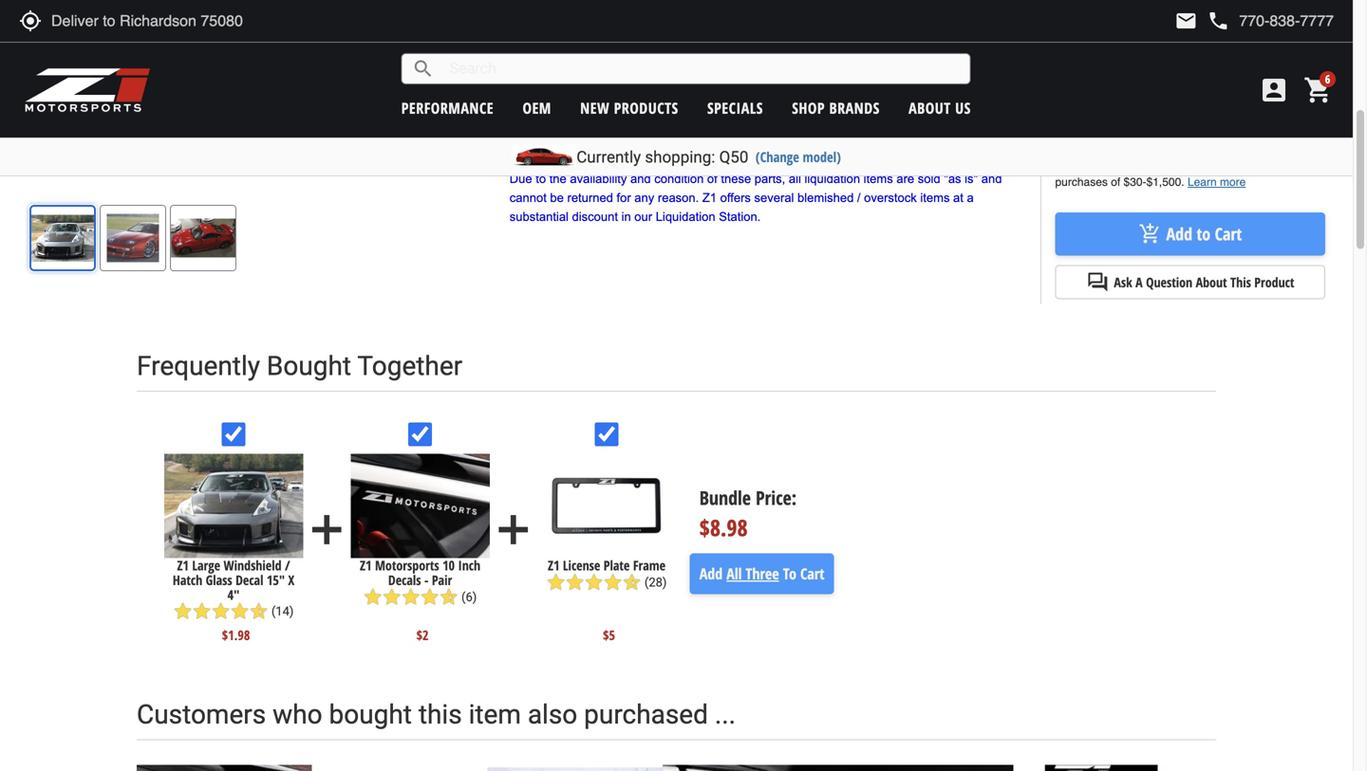 Task type: describe. For each thing, give the bounding box(es) containing it.
in
[[1055, 39, 1068, 60]]

at
[[953, 191, 964, 205]]

/ inside due to the availability and condition of these parts, all liquidation items are sold "as is" and cannot be returned for any reason. z1 offers several blemished / overstock items at a substantial discount in our liquidation station.
[[857, 191, 861, 205]]

who
[[273, 700, 322, 731]]

customers
[[137, 700, 266, 731]]

to right only
[[684, 97, 695, 113]]

search
[[412, 57, 435, 80]]

license
[[563, 557, 600, 575]]

hatch
[[173, 571, 202, 590]]

you
[[1055, 130, 1075, 148]]

z1 large windshield / hatch glass decal 15" x 4" star star star star star_half (14) $1.98
[[173, 557, 294, 645]]

new products link
[[580, 98, 679, 118]]

shop
[[792, 98, 825, 118]]

in
[[621, 210, 631, 224]]

add_shopping_cart add to cart
[[1139, 223, 1242, 246]]

be
[[550, 191, 564, 205]]

10
[[442, 557, 455, 575]]

plate
[[604, 557, 630, 575]]

(28)
[[645, 576, 667, 590]]

question_answer ask a question about this product
[[1087, 271, 1294, 294]]

mail link
[[1175, 9, 1198, 32]]

offers
[[720, 191, 751, 205]]

decals
[[388, 571, 421, 590]]

bundle price: $8.98
[[699, 485, 797, 543]]

-
[[424, 571, 429, 590]]

1 vertical spatial add
[[699, 564, 723, 584]]

x
[[288, 571, 294, 590]]

star_half inside z1 motorsports 10 inch decals - pair star star star star star_half (6)
[[439, 588, 458, 607]]

bought
[[267, 351, 351, 382]]

us
[[955, 98, 971, 118]]

0 vertical spatial about
[[909, 98, 951, 118]]

also
[[528, 700, 577, 731]]

add_shopping_cart
[[1139, 223, 1162, 246]]

a
[[1136, 274, 1143, 292]]

specials
[[707, 98, 763, 118]]

about us link
[[909, 98, 971, 118]]

frequently bought together
[[137, 351, 463, 382]]

our
[[634, 210, 652, 224]]

price:
[[756, 485, 797, 511]]

frame
[[633, 557, 666, 575]]

performance
[[401, 98, 494, 118]]

1 and from the left
[[630, 172, 651, 186]]

any
[[634, 191, 654, 205]]

z1 for star_half
[[548, 557, 560, 575]]

2 add from the left
[[490, 507, 537, 554]]

my_location
[[19, 9, 42, 32]]

shopping_cart link
[[1299, 75, 1334, 105]]

account_box link
[[1254, 75, 1294, 105]]

liquidation
[[805, 172, 860, 186]]

applies
[[609, 97, 652, 113]]

performance link
[[401, 98, 494, 118]]

windshield
[[224, 557, 282, 575]]

currently
[[577, 148, 641, 167]]

question
[[1146, 274, 1193, 292]]

the
[[549, 172, 567, 186]]

liquidation
[[656, 210, 715, 224]]

free shipping applies only to continental us.
[[525, 97, 793, 113]]

0 vertical spatial add
[[1166, 223, 1192, 246]]

all
[[727, 564, 742, 584]]

substantial
[[510, 210, 569, 224]]

z1 motorsports 10 inch decals - pair star star star star star_half (6)
[[360, 557, 480, 607]]

star_half inside z1 license plate frame star star star star star_half (28)
[[622, 573, 641, 592]]

oem
[[523, 98, 551, 118]]

overstock
[[864, 191, 917, 205]]

...
[[715, 700, 736, 731]]

cannot
[[510, 191, 547, 205]]

about inside question_answer ask a question about this product
[[1196, 274, 1227, 292]]

shopping_cart
[[1304, 75, 1334, 105]]

reason.
[[658, 191, 699, 205]]

customers who bought this item also purchased ...
[[137, 700, 736, 731]]

a
[[967, 191, 974, 205]]

add all three to cart
[[699, 564, 824, 584]]

blemished
[[798, 191, 854, 205]]

bundle
[[699, 485, 751, 511]]

(6)
[[461, 590, 477, 605]]

in stock, ready to ship. help
[[1055, 37, 1217, 60]]

account_box
[[1259, 75, 1289, 105]]

model)
[[803, 148, 841, 166]]

/ inside z1 large windshield / hatch glass decal 15" x 4" star star star star star_half (14) $1.98
[[285, 557, 290, 575]]

all
[[789, 172, 801, 186]]



Task type: vqa. For each thing, say whether or not it's contained in the screenshot.
the Currently shopping: 370Z (Change model)
no



Task type: locate. For each thing, give the bounding box(es) containing it.
item
[[469, 700, 521, 731]]

0 horizontal spatial add
[[699, 564, 723, 584]]

is"
[[965, 172, 978, 186]]

to inside 'in stock, ready to ship. help'
[[1147, 39, 1160, 60]]

(14)
[[271, 605, 294, 619]]

this
[[1230, 274, 1251, 292]]

oem link
[[523, 98, 551, 118]]

save:
[[1078, 130, 1105, 148]]

large
[[192, 557, 220, 575]]

add left the "all"
[[699, 564, 723, 584]]

ask
[[1114, 274, 1132, 292]]

1 horizontal spatial add
[[1166, 223, 1192, 246]]

z1 left motorsports
[[360, 557, 372, 575]]

q50
[[719, 148, 749, 167]]

continental
[[699, 97, 767, 113]]

product
[[1254, 274, 1294, 292]]

new
[[580, 98, 610, 118]]

pair
[[432, 571, 452, 590]]

for
[[617, 191, 631, 205]]

0 horizontal spatial /
[[285, 557, 290, 575]]

/ left overstock on the right of page
[[857, 191, 861, 205]]

to
[[1147, 39, 1160, 60], [684, 97, 695, 113], [536, 172, 546, 186], [1197, 223, 1211, 246]]

0 horizontal spatial add
[[303, 507, 351, 554]]

$1.98
[[222, 627, 250, 645]]

1 horizontal spatial and
[[981, 172, 1002, 186]]

/ right the windshield
[[285, 557, 290, 575]]

bought
[[329, 700, 412, 731]]

of
[[707, 172, 718, 186]]

this
[[419, 700, 462, 731]]

are
[[897, 172, 914, 186]]

items
[[864, 172, 893, 186], [920, 191, 950, 205]]

star_half
[[622, 573, 641, 592], [439, 588, 458, 607], [249, 603, 268, 622]]

0 horizontal spatial star_half
[[249, 603, 268, 622]]

to up question_answer ask a question about this product
[[1197, 223, 1211, 246]]

0 horizontal spatial cart
[[800, 564, 824, 584]]

None checkbox
[[222, 423, 245, 447], [595, 423, 619, 447], [222, 423, 245, 447], [595, 423, 619, 447]]

ready
[[1110, 39, 1144, 60]]

mail phone
[[1175, 9, 1230, 32]]

condition
[[654, 172, 704, 186]]

add
[[303, 507, 351, 554], [490, 507, 537, 554]]

$8.98
[[699, 512, 748, 543]]

z1 for star
[[360, 557, 372, 575]]

z1 inside due to the availability and condition of these parts, all liquidation items are sold "as is" and cannot be returned for any reason. z1 offers several blemished / overstock items at a substantial discount in our liquidation station.
[[702, 191, 717, 205]]

0 vertical spatial items
[[864, 172, 893, 186]]

shipping
[[555, 97, 605, 113]]

star_half left (28) at the left bottom of page
[[622, 573, 641, 592]]

new products
[[580, 98, 679, 118]]

phone
[[1207, 9, 1230, 32]]

0 vertical spatial /
[[857, 191, 861, 205]]

sold
[[918, 172, 940, 186]]

/
[[857, 191, 861, 205], [285, 557, 290, 575]]

z1 left large on the bottom left of page
[[177, 557, 189, 575]]

(60%)
[[1155, 126, 1195, 149]]

ship.
[[1164, 39, 1192, 60]]

z1 inside z1 large windshield / hatch glass decal 15" x 4" star star star star star_half (14) $1.98
[[177, 557, 189, 575]]

to left the
[[536, 172, 546, 186]]

add
[[1166, 223, 1192, 246], [699, 564, 723, 584]]

star_half left (14)
[[249, 603, 268, 622]]

items up overstock on the right of page
[[864, 172, 893, 186]]

1 vertical spatial about
[[1196, 274, 1227, 292]]

products
[[614, 98, 679, 118]]

to inside due to the availability and condition of these parts, all liquidation items are sold "as is" and cannot be returned for any reason. z1 offers several blemished / overstock items at a substantial discount in our liquidation station.
[[536, 172, 546, 186]]

z1 inside z1 motorsports 10 inch decals - pair star star star star star_half (6)
[[360, 557, 372, 575]]

2 and from the left
[[981, 172, 1002, 186]]

and up any
[[630, 172, 651, 186]]

z1 for x
[[177, 557, 189, 575]]

and
[[630, 172, 651, 186], [981, 172, 1002, 186]]

1 horizontal spatial /
[[857, 191, 861, 205]]

three
[[746, 564, 779, 584]]

0 vertical spatial cart
[[1215, 223, 1242, 246]]

15"
[[267, 571, 285, 590]]

free
[[525, 97, 551, 113]]

star_half left (6)
[[439, 588, 458, 607]]

z1 motorsports logo image
[[24, 66, 151, 114]]

None checkbox
[[408, 423, 432, 447]]

z1 inside z1 license plate frame star star star star star_half (28)
[[548, 557, 560, 575]]

1 horizontal spatial about
[[1196, 274, 1227, 292]]

together
[[357, 351, 463, 382]]

phone link
[[1207, 9, 1334, 32]]

items down the sold
[[920, 191, 950, 205]]

1 horizontal spatial cart
[[1215, 223, 1242, 246]]

1 vertical spatial cart
[[800, 564, 824, 584]]

1 horizontal spatial items
[[920, 191, 950, 205]]

shop brands link
[[792, 98, 880, 118]]

0 horizontal spatial items
[[864, 172, 893, 186]]

0 horizontal spatial and
[[630, 172, 651, 186]]

z1 left license
[[548, 557, 560, 575]]

1 horizontal spatial star_half
[[439, 588, 458, 607]]

1 vertical spatial items
[[920, 191, 950, 205]]

0 horizontal spatial about
[[909, 98, 951, 118]]

about us
[[909, 98, 971, 118]]

these
[[721, 172, 751, 186]]

1 horizontal spatial add
[[490, 507, 537, 554]]

Search search field
[[435, 54, 970, 83]]

shop brands
[[792, 98, 880, 118]]

to
[[783, 564, 797, 584]]

mail
[[1175, 9, 1198, 32]]

star_half inside z1 large windshield / hatch glass decal 15" x 4" star star star star star_half (14) $1.98
[[249, 603, 268, 622]]

z1 down of
[[702, 191, 717, 205]]

station.
[[719, 210, 761, 224]]

add right add_shopping_cart
[[1166, 223, 1192, 246]]

$3.02
[[1115, 126, 1151, 149]]

cart right to
[[800, 564, 824, 584]]

cart up "this"
[[1215, 223, 1242, 246]]

to left ship. at the right top of the page
[[1147, 39, 1160, 60]]

currently shopping: q50 (change model)
[[577, 148, 841, 167]]

and right is"
[[981, 172, 1002, 186]]

you save: $3.02 (60%)
[[1055, 126, 1195, 149]]

due
[[510, 172, 532, 186]]

returned
[[567, 191, 613, 205]]

brands
[[829, 98, 880, 118]]

question_answer
[[1087, 271, 1109, 294]]

us.
[[771, 97, 793, 113]]

about left "this"
[[1196, 274, 1227, 292]]

purchased
[[584, 700, 708, 731]]

frequently
[[137, 351, 260, 382]]

several
[[754, 191, 794, 205]]

1 add from the left
[[303, 507, 351, 554]]

1 vertical spatial /
[[285, 557, 290, 575]]

availability
[[570, 172, 627, 186]]

cart
[[1215, 223, 1242, 246], [800, 564, 824, 584]]

2 horizontal spatial star_half
[[622, 573, 641, 592]]

$5
[[603, 627, 615, 645]]

discount
[[572, 210, 618, 224]]

about left us
[[909, 98, 951, 118]]



